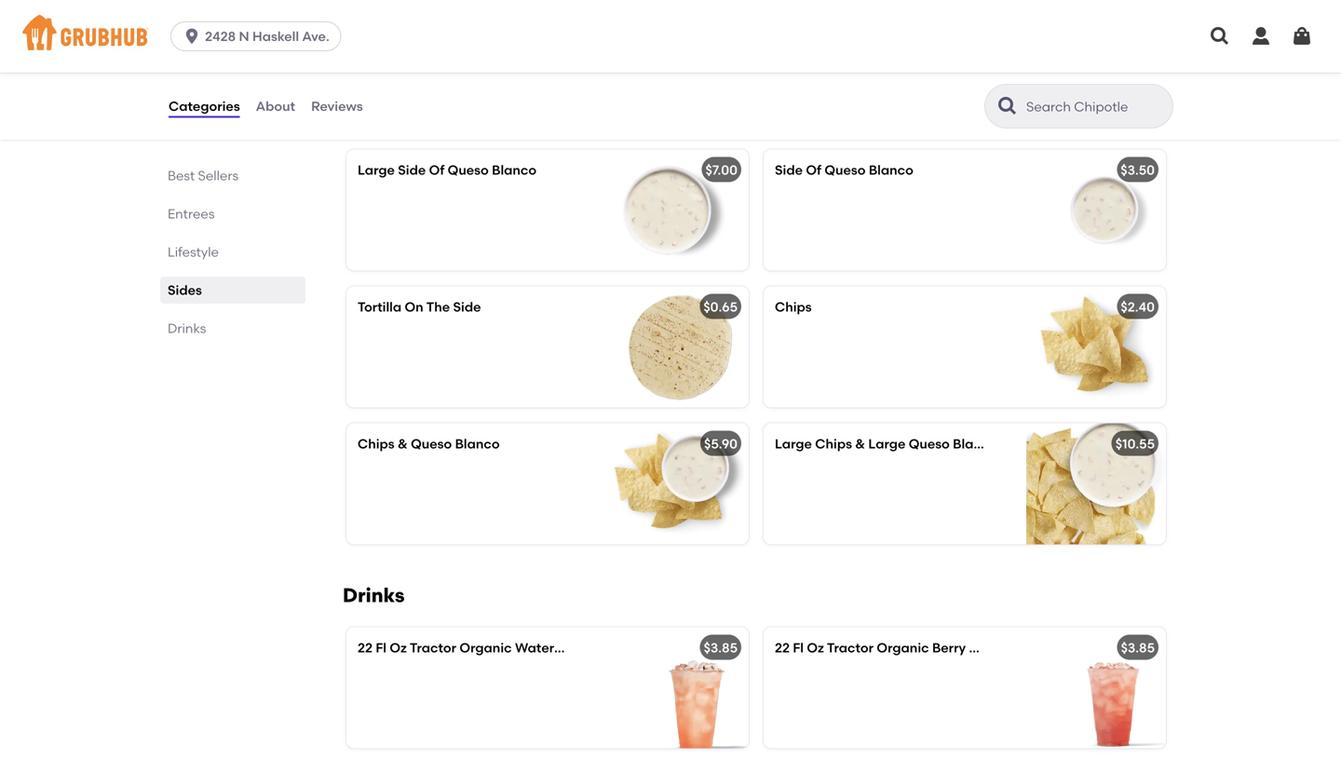 Task type: describe. For each thing, give the bounding box(es) containing it.
the
[[427, 299, 450, 315]]

22 fl oz tractor organic berry agua fresca image
[[1027, 627, 1167, 749]]

chips for chips
[[775, 299, 812, 315]]

large for large chips & large queso blanco
[[775, 436, 813, 452]]

tractor for 22 fl oz tractor organic berry agua fresca
[[827, 640, 874, 656]]

2428 n haskell ave. button
[[171, 21, 349, 51]]

chips & queso blanco image
[[609, 423, 749, 545]]

22 for 22 fl oz tractor organic watermelon limeade
[[358, 640, 373, 656]]

$3.85 for 22 fl oz tractor organic watermelon limeade
[[704, 640, 738, 656]]

berry
[[933, 640, 967, 656]]

entrees
[[168, 206, 215, 222]]

about
[[256, 98, 295, 114]]

22 fl oz tractor organic watermelon limeade
[[358, 640, 653, 656]]

side of queso blanco
[[775, 162, 914, 178]]

large chips & large guacamole image
[[1027, 12, 1167, 134]]

$0.65
[[704, 299, 738, 315]]

limeade
[[597, 640, 653, 656]]

svg image inside 2428 n haskell ave. button
[[183, 27, 201, 46]]

fl for 22 fl oz tractor organic watermelon limeade
[[376, 640, 387, 656]]

chips & guacamole image
[[609, 12, 749, 134]]

$3.85 for 22 fl oz tractor organic berry agua fresca
[[1122, 640, 1156, 656]]

1 horizontal spatial drinks
[[343, 584, 405, 607]]

2428 n haskell ave.
[[205, 28, 330, 44]]

2 horizontal spatial side
[[775, 162, 803, 178]]

$2.40
[[1121, 299, 1156, 315]]

22 for 22 fl oz tractor organic berry agua fresca
[[775, 640, 790, 656]]

$3.50
[[1121, 162, 1156, 178]]

oz for 22 fl oz tractor organic berry agua fresca
[[807, 640, 825, 656]]

22 fl oz tractor organic watermelon limeade image
[[609, 627, 749, 749]]

large chips & large queso blanco
[[775, 436, 998, 452]]

organic for watermelon
[[460, 640, 512, 656]]

2428
[[205, 28, 236, 44]]

chips for chips & queso blanco
[[358, 436, 395, 452]]

large side of queso blanco image
[[609, 149, 749, 271]]

watermelon
[[515, 640, 594, 656]]

lifestyle
[[168, 244, 219, 260]]

Search Chipotle search field
[[1025, 98, 1168, 116]]

haskell
[[253, 28, 299, 44]]



Task type: vqa. For each thing, say whether or not it's contained in the screenshot.
Diced
no



Task type: locate. For each thing, give the bounding box(es) containing it.
1 svg image from the left
[[1210, 25, 1232, 48]]

1 fl from the left
[[376, 640, 387, 656]]

drinks
[[168, 321, 206, 336], [343, 584, 405, 607]]

2 & from the left
[[856, 436, 866, 452]]

large side of queso blanco
[[358, 162, 537, 178]]

reviews
[[311, 98, 363, 114]]

best sellers
[[168, 168, 239, 184]]

1 horizontal spatial chips
[[775, 299, 812, 315]]

fresca
[[1007, 640, 1050, 656]]

of
[[429, 162, 445, 178], [806, 162, 822, 178]]

1 horizontal spatial large
[[775, 436, 813, 452]]

chips
[[775, 299, 812, 315], [358, 436, 395, 452], [816, 436, 853, 452]]

oz for 22 fl oz tractor organic watermelon limeade
[[390, 640, 407, 656]]

0 horizontal spatial chips
[[358, 436, 395, 452]]

0 vertical spatial drinks
[[168, 321, 206, 336]]

0 horizontal spatial large
[[358, 162, 395, 178]]

1 organic from the left
[[460, 640, 512, 656]]

reviews button
[[310, 73, 364, 140]]

1 horizontal spatial organic
[[877, 640, 930, 656]]

1 horizontal spatial fl
[[793, 640, 804, 656]]

blanco
[[492, 162, 537, 178], [869, 162, 914, 178], [455, 436, 500, 452], [953, 436, 998, 452]]

fl for 22 fl oz tractor organic berry agua fresca
[[793, 640, 804, 656]]

sellers
[[198, 168, 239, 184]]

1 22 from the left
[[358, 640, 373, 656]]

2 tractor from the left
[[827, 640, 874, 656]]

0 horizontal spatial side
[[398, 162, 426, 178]]

tortilla on the side image
[[609, 286, 749, 408]]

$3.85
[[704, 640, 738, 656], [1122, 640, 1156, 656]]

0 horizontal spatial 22
[[358, 640, 373, 656]]

&
[[398, 436, 408, 452], [856, 436, 866, 452]]

sides
[[168, 282, 202, 298]]

large
[[358, 162, 395, 178], [775, 436, 813, 452], [869, 436, 906, 452]]

organic left berry
[[877, 640, 930, 656]]

1 horizontal spatial svg image
[[1251, 25, 1273, 48]]

0 horizontal spatial fl
[[376, 640, 387, 656]]

chips & queso blanco
[[358, 436, 500, 452]]

tractor
[[410, 640, 457, 656], [827, 640, 874, 656]]

1 vertical spatial drinks
[[343, 584, 405, 607]]

svg image
[[1292, 25, 1314, 48], [183, 27, 201, 46]]

oz
[[390, 640, 407, 656], [807, 640, 825, 656]]

1 horizontal spatial &
[[856, 436, 866, 452]]

on
[[405, 299, 424, 315]]

categories button
[[168, 73, 241, 140]]

ave.
[[302, 28, 330, 44]]

2 organic from the left
[[877, 640, 930, 656]]

0 horizontal spatial organic
[[460, 640, 512, 656]]

0 horizontal spatial oz
[[390, 640, 407, 656]]

1 oz from the left
[[390, 640, 407, 656]]

tortilla on the side
[[358, 299, 481, 315]]

2 horizontal spatial large
[[869, 436, 906, 452]]

$10.55
[[1116, 436, 1156, 452]]

large for large side of queso blanco
[[358, 162, 395, 178]]

search icon image
[[997, 95, 1019, 117]]

0 horizontal spatial $3.85
[[704, 640, 738, 656]]

agua
[[970, 640, 1004, 656]]

1 tractor from the left
[[410, 640, 457, 656]]

1 horizontal spatial oz
[[807, 640, 825, 656]]

side
[[398, 162, 426, 178], [775, 162, 803, 178], [453, 299, 481, 315]]

$7.00
[[706, 162, 738, 178]]

large chips & large queso blanco image
[[1027, 423, 1167, 545]]

0 horizontal spatial drinks
[[168, 321, 206, 336]]

2 of from the left
[[806, 162, 822, 178]]

chips image
[[1027, 286, 1167, 408]]

1 horizontal spatial 22
[[775, 640, 790, 656]]

0 horizontal spatial svg image
[[183, 27, 201, 46]]

2 $3.85 from the left
[[1122, 640, 1156, 656]]

organic left watermelon
[[460, 640, 512, 656]]

tortilla
[[358, 299, 402, 315]]

side of queso blanco image
[[1027, 149, 1167, 271]]

categories
[[169, 98, 240, 114]]

main navigation navigation
[[0, 0, 1342, 73]]

about button
[[255, 73, 296, 140]]

1 $3.85 from the left
[[704, 640, 738, 656]]

1 & from the left
[[398, 436, 408, 452]]

2 22 from the left
[[775, 640, 790, 656]]

2 fl from the left
[[793, 640, 804, 656]]

1 horizontal spatial of
[[806, 162, 822, 178]]

0 horizontal spatial svg image
[[1210, 25, 1232, 48]]

organic
[[460, 640, 512, 656], [877, 640, 930, 656]]

tractor for 22 fl oz tractor organic watermelon limeade
[[410, 640, 457, 656]]

22
[[358, 640, 373, 656], [775, 640, 790, 656]]

1 horizontal spatial tractor
[[827, 640, 874, 656]]

0 horizontal spatial tractor
[[410, 640, 457, 656]]

0 horizontal spatial of
[[429, 162, 445, 178]]

2 horizontal spatial chips
[[816, 436, 853, 452]]

fl
[[376, 640, 387, 656], [793, 640, 804, 656]]

$5.90
[[705, 436, 738, 452]]

2 svg image from the left
[[1251, 25, 1273, 48]]

best
[[168, 168, 195, 184]]

1 horizontal spatial $3.85
[[1122, 640, 1156, 656]]

2 oz from the left
[[807, 640, 825, 656]]

1 horizontal spatial svg image
[[1292, 25, 1314, 48]]

organic for berry
[[877, 640, 930, 656]]

svg image
[[1210, 25, 1232, 48], [1251, 25, 1273, 48]]

0 horizontal spatial &
[[398, 436, 408, 452]]

1 horizontal spatial side
[[453, 299, 481, 315]]

1 of from the left
[[429, 162, 445, 178]]

queso
[[448, 162, 489, 178], [825, 162, 866, 178], [411, 436, 452, 452], [909, 436, 950, 452]]

n
[[239, 28, 249, 44]]

22 fl oz tractor organic berry agua fresca
[[775, 640, 1050, 656]]



